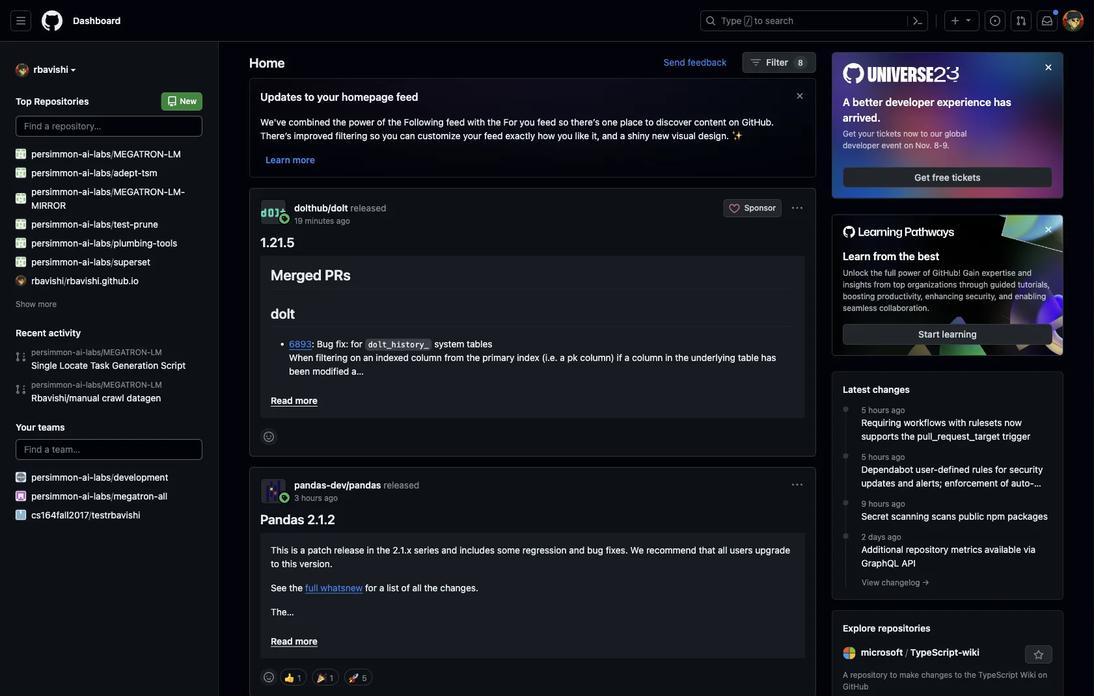 Task type: describe. For each thing, give the bounding box(es) containing it.
on inside dolt 6893 : bug fix: for dolt_history_ system tables when filtering on an indexed column from the primary index (i.e. a pk column) if a column in the underlying table has been modified a…
[[350, 352, 361, 363]]

@dolthub profile image
[[260, 199, 287, 225]]

of inside learn from the best unlock the full power of github! gain expertise and insights from top organizations through guided tutorials, boosting productivity, enhancing security, and enabling seamless collaboration.
[[923, 268, 931, 277]]

learn more link
[[266, 154, 315, 165]]

heart image
[[730, 203, 740, 214]]

rbavishi button
[[16, 63, 76, 77]]

dot fill image for requiring workflows with rulesets now supports the pull_request_target trigger
[[841, 404, 851, 415]]

repositories
[[34, 96, 89, 107]]

/ inside type / to search
[[746, 17, 751, 26]]

additional
[[862, 544, 904, 555]]

/ inside explore repositories navigation
[[906, 647, 908, 658]]

Find a team… text field
[[16, 439, 203, 460]]

5 inside 🚀 5
[[362, 674, 367, 683]]

now inside a better developer experience has arrived. get your tickets now to our global developer event on nov. 8-9.
[[904, 129, 919, 138]]

rbavishi for rbavishi / rbavishi.github.io
[[31, 275, 64, 286]]

start learning
[[919, 329, 977, 340]]

this is a patch release in the 2.1.x series and includes some regression and bug fixes. we recommend that all users upgrade to this version.
[[271, 545, 791, 569]]

2 column from the left
[[632, 352, 663, 363]]

on inside a repository to make changes to the typescript wiki on github
[[1039, 671, 1048, 680]]

megatron-lm- mirror
[[31, 186, 185, 211]]

hours for requiring
[[869, 406, 890, 415]]

1.21.5
[[260, 235, 295, 250]]

rbavishi / rbavishi.github.io
[[31, 275, 139, 286]]

send
[[664, 57, 686, 68]]

card preview element for 1.21.5
[[260, 256, 806, 418]]

1 for 👍
[[298, 674, 301, 683]]

feed up customize
[[446, 117, 465, 127]]

persimmon-ai-labs / adept-tsm
[[31, 167, 157, 178]]

whatsnew
[[321, 583, 363, 593]]

power inside we've combined the power of the following feed with the for you feed so there's one place to discover content on github. there's improved filtering so you can customize your feed exactly how you like it, and a shiny new visual design. ✨
[[349, 117, 375, 127]]

feed tag image
[[279, 214, 290, 224]]

/ down persimmon-ai-labs / plumbing-tools
[[111, 256, 114, 267]]

triage
[[862, 492, 886, 502]]

🚀
[[349, 674, 357, 684]]

the left underlying
[[675, 352, 689, 363]]

3
[[294, 493, 299, 503]]

labs for megatron-lm
[[94, 148, 111, 159]]

full inside learn from the best unlock the full power of github! gain expertise and insights from top organizations through guided tutorials, boosting productivity, enhancing security, and enabling seamless collaboration.
[[885, 268, 896, 277]]

home
[[249, 55, 285, 70]]

1 megatron- from the top
[[114, 148, 168, 159]]

read more link for prs
[[271, 389, 795, 408]]

underlying
[[692, 352, 736, 363]]

/ up adept-
[[111, 148, 114, 159]]

new
[[652, 130, 670, 141]]

task
[[90, 360, 110, 371]]

discover
[[657, 117, 692, 127]]

we
[[631, 545, 644, 556]]

hours for dependabot
[[869, 453, 890, 462]]

persimmon-ai-labs/megatron-lm link for datagen
[[31, 379, 203, 391]]

add or remove reactions image
[[264, 673, 274, 683]]

and down dependabot
[[898, 478, 914, 489]]

persimmon- for persimmon-ai-labs / adept-tsm
[[31, 167, 82, 178]]

dev/pandas
[[331, 480, 381, 491]]

1 vertical spatial from
[[874, 280, 891, 289]]

persimmon-ai-labs /
[[31, 186, 114, 197]]

bug
[[317, 339, 334, 350]]

megatron-
[[114, 491, 158, 502]]

labs/megatron- for datagen
[[86, 380, 151, 389]]

persimmon- for persimmon-ai-labs /
[[31, 186, 82, 197]]

0 horizontal spatial you
[[383, 130, 398, 141]]

get inside a better developer experience has arrived. get your tickets now to our global developer event on nov. 8-9.
[[843, 129, 856, 138]]

persimmon- for persimmon-ai-labs / development
[[31, 472, 82, 483]]

0 vertical spatial released
[[351, 203, 387, 214]]

close image
[[1044, 62, 1054, 73]]

more down been on the left bottom of the page
[[295, 395, 318, 406]]

hours down pandas-
[[301, 493, 322, 503]]

5 for dependabot user-defined rules for security updates and alerts; enforcement of auto- triage rules and presets for organizations (public beta)
[[862, 453, 867, 462]]

read more for this is a patch release in the 2.1.x series and includes some regression and bug fixes. we recommend that all users upgrade to this version.
[[271, 636, 318, 647]]

tsm
[[142, 167, 157, 178]]

this
[[282, 559, 297, 569]]

all inside this is a patch release in the 2.1.x series and includes some regression and bug fixes. we recommend that all users upgrade to this version.
[[718, 545, 728, 556]]

0 horizontal spatial so
[[370, 130, 380, 141]]

scanning
[[892, 511, 930, 522]]

to up combined on the top left
[[305, 91, 315, 103]]

a for repository
[[843, 671, 849, 680]]

design.
[[699, 130, 729, 141]]

megatron- inside megatron-lm- mirror
[[114, 186, 168, 197]]

persimmon- for persimmon-ai-labs / superset
[[31, 256, 82, 267]]

test-
[[114, 219, 134, 229]]

labs for development
[[94, 472, 111, 483]]

requiring workflows with rulesets now supports the pull_request_target trigger link
[[862, 416, 1053, 443]]

development image
[[16, 472, 26, 483]]

6893 link
[[289, 339, 312, 350]]

the right 'unlock'
[[871, 268, 883, 277]]

more up 👍 1
[[295, 636, 318, 647]]

global
[[945, 129, 967, 138]]

api
[[902, 558, 916, 569]]

ago for secret
[[892, 499, 906, 509]]

github logo image
[[843, 226, 956, 238]]

repository inside 2 days ago additional repository metrics available via graphql api
[[906, 544, 949, 555]]

an
[[363, 352, 374, 363]]

changes.
[[440, 583, 479, 593]]

Teams search field
[[16, 439, 203, 460]]

security,
[[966, 292, 997, 301]]

your inside we've combined the power of the following feed with the for you feed so there's one place to discover content on github. there's improved filtering so you can customize your feed exactly how you like it, and a shiny new visual design. ✨
[[463, 130, 482, 141]]

we've combined the power of the following feed with the for you feed so there's one place to discover content on github. there's improved filtering so you can customize your feed exactly how you like it, and a shiny new visual design. ✨
[[260, 117, 774, 141]]

Top Repositories search field
[[16, 116, 203, 137]]

on inside we've combined the power of the following feed with the for you feed so there's one place to discover content on github. there's improved filtering so you can customize your feed exactly how you like it, and a shiny new visual design. ✨
[[729, 117, 740, 127]]

dot fill image for secret scanning scans public npm packages
[[841, 498, 851, 509]]

1 for 🎉
[[330, 674, 334, 683]]

read for merged prs
[[271, 395, 293, 406]]

persimmon- for persimmon-ai-labs / test-prune
[[31, 219, 82, 229]]

latest changes
[[843, 384, 910, 395]]

to inside this is a patch release in the 2.1.x series and includes some regression and bug fixes. we recommend that all users upgrade to this version.
[[271, 559, 279, 569]]

with inside 5 hours ago requiring workflows with rulesets now supports the pull_request_target trigger
[[949, 417, 967, 428]]

add or remove reactions image
[[264, 432, 274, 442]]

new link
[[161, 92, 203, 111]]

the down tables
[[467, 352, 480, 363]]

2 horizontal spatial you
[[558, 130, 573, 141]]

to left 'make'
[[890, 671, 898, 680]]

👍
[[285, 674, 292, 684]]

read more for merged prs
[[271, 395, 318, 406]]

updates
[[862, 478, 896, 489]]

development
[[114, 472, 168, 483]]

a…
[[352, 366, 364, 377]]

has inside a better developer experience has arrived. get your tickets now to our global developer event on nov. 8-9.
[[994, 96, 1012, 108]]

/ down "test-" at the top of page
[[111, 238, 114, 248]]

ai- for megatron-
[[82, 148, 94, 159]]

list
[[387, 583, 399, 593]]

persimmon- for persimmon-ai-labs / megatron-all
[[31, 491, 82, 502]]

trigger
[[1003, 431, 1031, 442]]

git pull request image
[[1017, 16, 1027, 26]]

event
[[882, 141, 902, 150]]

of inside card preview element
[[402, 583, 410, 593]]

has inside dolt 6893 : bug fix: for dolt_history_ system tables when filtering on an indexed column from the primary index (i.e. a pk column) if a column in the underlying table has been modified a…
[[762, 352, 777, 363]]

collaboration.
[[880, 303, 930, 313]]

a left 'pk'
[[560, 352, 565, 363]]

(i.e.
[[542, 352, 558, 363]]

updates
[[260, 91, 302, 103]]

/ down persimmon-ai-labs / megatron-lm
[[111, 167, 114, 178]]

learning
[[943, 329, 977, 340]]

ai- down persimmon-ai-labs / adept-tsm
[[82, 186, 94, 197]]

of inside we've combined the power of the following feed with the for you feed so there's one place to discover content on github. there's improved filtering so you can customize your feed exactly how you like it, and a shiny new visual design. ✨
[[377, 117, 386, 127]]

dolt
[[271, 306, 295, 322]]

1 vertical spatial released
[[384, 480, 420, 491]]

the inside this is a patch release in the 2.1.x series and includes some regression and bug fixes. we recommend that all users upgrade to this version.
[[377, 545, 390, 556]]

for left the list
[[365, 583, 377, 593]]

feed item heading menu image
[[793, 203, 803, 214]]

adept tsm image
[[16, 168, 26, 178]]

1 column from the left
[[411, 352, 442, 363]]

rulesets
[[969, 417, 1003, 428]]

1 horizontal spatial so
[[559, 117, 569, 127]]

and down guided
[[999, 292, 1013, 301]]

labs for test-prune
[[94, 219, 111, 229]]

for inside dolt 6893 : bug fix: for dolt_history_ system tables when filtering on an indexed column from the primary index (i.e. a pk column) if a column in the underlying table has been modified a…
[[351, 339, 363, 350]]

full inside card preview element
[[305, 583, 318, 593]]

→
[[923, 578, 930, 587]]

labs for plumbing-tools
[[94, 238, 111, 248]]

includes
[[460, 545, 495, 556]]

merged
[[271, 267, 322, 284]]

top
[[16, 96, 32, 107]]

/ down adept-
[[111, 186, 114, 197]]

0 horizontal spatial changes
[[873, 384, 910, 395]]

beta)
[[893, 505, 915, 516]]

modified
[[313, 366, 349, 377]]

ai- for development
[[82, 472, 94, 483]]

to left search
[[755, 15, 763, 26]]

one
[[602, 117, 618, 127]]

ago for additional
[[888, 533, 902, 542]]

locate
[[60, 360, 88, 371]]

/ up testrbavishi
[[111, 491, 114, 502]]

ai- for megatron-
[[82, 491, 94, 502]]

labs for megatron-all
[[94, 491, 111, 502]]

alerts;
[[917, 478, 943, 489]]

the left changes.
[[424, 583, 438, 593]]

public
[[959, 511, 985, 522]]

command palette image
[[913, 16, 923, 26]]

and left bug
[[569, 545, 585, 556]]

0 horizontal spatial developer
[[843, 141, 880, 150]]

lm for single locate task generation script
[[151, 348, 162, 357]]

primary
[[483, 352, 515, 363]]

a better developer experience has arrived. get your tickets now to our global developer event on nov. 8-9.
[[843, 96, 1012, 150]]

2.1.2
[[307, 512, 335, 527]]

1 horizontal spatial you
[[520, 117, 535, 127]]

ai- for single
[[76, 348, 86, 357]]

explore repositories navigation
[[832, 611, 1064, 697]]

rbavishi.github.io
[[67, 275, 139, 286]]

repo link element
[[724, 199, 793, 218]]

enhancing
[[926, 292, 964, 301]]

test prune image
[[16, 219, 26, 229]]

5 hours ago requiring workflows with rulesets now supports the pull_request_target trigger
[[862, 406, 1031, 442]]

plus image
[[951, 16, 961, 26]]

the up can
[[388, 117, 402, 127]]

hours for secret
[[869, 499, 890, 509]]

feed tag image
[[279, 493, 290, 503]]

how
[[538, 130, 555, 141]]

unlock
[[843, 268, 869, 277]]

ago for dependabot
[[892, 453, 906, 462]]

adept-
[[114, 167, 142, 178]]

column)
[[581, 352, 615, 363]]

table
[[738, 352, 759, 363]]

dependabot
[[862, 464, 914, 475]]

5 hours ago dependabot user-defined rules for security updates and alerts; enforcement of auto- triage rules and presets for organizations (public beta)
[[862, 453, 1044, 516]]

gain
[[963, 268, 980, 277]]

card preview element for pandas 2.1.2
[[260, 533, 806, 659]]

more down improved
[[293, 154, 315, 165]]

@microsoft profile image
[[843, 647, 856, 660]]

visual
[[672, 130, 696, 141]]

pandas-dev/pandas link
[[294, 480, 381, 491]]

filtering inside we've combined the power of the following feed with the for you feed so there's one place to discover content on github. there's improved filtering so you can customize your feed exactly how you like it, and a shiny new visual design. ✨
[[336, 130, 368, 141]]

our
[[931, 129, 943, 138]]

/ down "persimmon-ai-labs / superset"
[[64, 275, 67, 286]]

a left the list
[[380, 583, 384, 593]]

plumbing tools image
[[16, 238, 26, 248]]

enforcement
[[945, 478, 998, 489]]

days
[[869, 533, 886, 542]]

2
[[862, 533, 867, 542]]

in inside this is a patch release in the 2.1.x series and includes some regression and bug fixes. we recommend that all users upgrade to this version.
[[367, 545, 374, 556]]

for down enforcement
[[964, 492, 975, 502]]

more inside button
[[38, 299, 57, 309]]

a inside we've combined the power of the following feed with the for you feed so there's one place to discover content on github. there's improved filtering so you can customize your feed exactly how you like it, and a shiny new visual design. ✨
[[621, 130, 625, 141]]

organizations inside learn from the best unlock the full power of github! gain expertise and insights from top organizations through guided tutorials, boosting productivity, enhancing security, and enabling seamless collaboration.
[[908, 280, 958, 289]]

pandas-
[[294, 480, 331, 491]]

2 add or remove reactions element from the top
[[260, 669, 277, 686]]

recent activity
[[16, 327, 81, 338]]

/ up persimmon-ai-labs / plumbing-tools
[[111, 219, 114, 229]]

expertise
[[982, 268, 1016, 277]]

feed up following
[[396, 91, 418, 103]]

pandas
[[260, 512, 304, 527]]

homepage image
[[42, 10, 63, 31]]

recommend
[[647, 545, 697, 556]]



Task type: locate. For each thing, give the bounding box(es) containing it.
/ down persimmon-ai-labs / megatron-all
[[89, 510, 92, 520]]

0 vertical spatial add or remove reactions element
[[260, 429, 277, 446]]

8 persimmon- from the top
[[31, 380, 76, 389]]

to inside we've combined the power of the following feed with the for you feed so there's one place to discover content on github. there's improved filtering so you can customize your feed exactly how you like it, and a shiny new visual design. ✨
[[646, 117, 654, 127]]

from left the top
[[874, 280, 891, 289]]

microsoft / typescript-wiki
[[861, 647, 980, 658]]

1 vertical spatial with
[[949, 417, 967, 428]]

🎉
[[317, 674, 325, 684]]

the inside a repository to make changes to the typescript wiki on github
[[965, 671, 977, 680]]

megatron all image
[[16, 491, 26, 502]]

is
[[291, 545, 298, 556]]

been
[[289, 366, 310, 377]]

ago inside 2 days ago additional repository metrics available via graphql api
[[888, 533, 902, 542]]

hours
[[869, 406, 890, 415], [869, 453, 890, 462], [301, 493, 322, 503], [869, 499, 890, 509]]

2 vertical spatial from
[[445, 352, 464, 363]]

best
[[918, 250, 940, 263]]

a repository to make changes to the typescript wiki on github
[[843, 671, 1048, 692]]

1 horizontal spatial now
[[1005, 417, 1022, 428]]

persimmon- for persimmon-ai-labs / megatron-lm
[[31, 148, 82, 159]]

full up the top
[[885, 268, 896, 277]]

close image
[[1044, 225, 1054, 235]]

megatron lm image
[[16, 149, 26, 159]]

persimmon- for persimmon-ai-labs / plumbing-tools
[[31, 238, 82, 248]]

changes inside a repository to make changes to the typescript wiki on github
[[922, 671, 953, 680]]

customize
[[418, 130, 461, 141]]

1 vertical spatial full
[[305, 583, 318, 593]]

2 dot fill image from the top
[[841, 451, 851, 462]]

dot fill image
[[841, 404, 851, 415], [841, 451, 851, 462], [841, 498, 851, 509], [841, 531, 851, 542]]

organizations inside 5 hours ago dependabot user-defined rules for security updates and alerts; enforcement of auto- triage rules and presets for organizations (public beta)
[[978, 492, 1034, 502]]

persimmon- inside persimmon-ai-labs/megatron-lm rbavishi/manual crawl datagen
[[31, 380, 76, 389]]

send feedback
[[664, 57, 727, 68]]

ago up scanning
[[892, 499, 906, 509]]

0 vertical spatial get
[[843, 129, 856, 138]]

8 labs from the top
[[94, 491, 111, 502]]

the right see
[[289, 583, 303, 593]]

0 vertical spatial changes
[[873, 384, 910, 395]]

0 horizontal spatial has
[[762, 352, 777, 363]]

0 vertical spatial learn
[[266, 154, 290, 165]]

content
[[695, 117, 727, 127]]

persimmon- inside persimmon-ai-labs/megatron-lm single locate task generation script
[[31, 348, 76, 357]]

read more link for is
[[271, 630, 795, 648]]

0 horizontal spatial all
[[158, 491, 167, 502]]

learn from the best unlock the full power of github! gain expertise and insights from top organizations through guided tutorials, boosting productivity, enhancing security, and enabling seamless collaboration.
[[843, 250, 1051, 313]]

system
[[435, 339, 465, 350]]

0 vertical spatial megatron-
[[114, 148, 168, 159]]

for right fix:
[[351, 339, 363, 350]]

1 vertical spatial filtering
[[316, 352, 348, 363]]

npm
[[987, 511, 1006, 522]]

plumbing-
[[114, 238, 157, 248]]

0 vertical spatial a
[[843, 96, 851, 108]]

persimmon-ai-labs/megatron-lm rbavishi/manual crawl datagen
[[31, 380, 162, 403]]

1 vertical spatial changes
[[922, 671, 953, 680]]

0 vertical spatial 5
[[862, 406, 867, 415]]

persimmon- up "rbavishi/manual"
[[31, 380, 76, 389]]

persimmon- for persimmon-ai-labs/megatron-lm single locate task generation script
[[31, 348, 76, 357]]

lm-
[[168, 186, 185, 197]]

labs down persimmon-ai-labs / test-prune
[[94, 238, 111, 248]]

2 days ago additional repository metrics available via graphql api
[[862, 533, 1036, 569]]

changes down typescript-
[[922, 671, 953, 680]]

1 vertical spatial lm
[[151, 348, 162, 357]]

and down one
[[602, 130, 618, 141]]

1 horizontal spatial developer
[[886, 96, 935, 108]]

5 for requiring workflows with rulesets now supports the pull_request_target trigger
[[862, 406, 867, 415]]

labs up persimmon-ai-labs / plumbing-tools
[[94, 219, 111, 229]]

labs for megatron-lm- mirror
[[94, 186, 111, 197]]

1 horizontal spatial all
[[413, 583, 422, 593]]

0 horizontal spatial full
[[305, 583, 318, 593]]

now up nov.
[[904, 129, 919, 138]]

0 vertical spatial from
[[874, 250, 897, 263]]

labs up rbavishi.github.io
[[94, 256, 111, 267]]

megatron-
[[114, 148, 168, 159], [114, 186, 168, 197]]

1 vertical spatial repository
[[851, 671, 888, 680]]

make
[[900, 671, 920, 680]]

read more down been on the left bottom of the page
[[271, 395, 318, 406]]

issue opened image
[[991, 16, 1001, 26]]

for left 'security'
[[996, 464, 1007, 475]]

get left free
[[915, 172, 930, 183]]

rbavishi.github.io image
[[16, 276, 26, 286]]

the down wiki
[[965, 671, 977, 680]]

1 vertical spatial read
[[271, 636, 293, 647]]

tools
[[157, 238, 177, 248]]

learn for from
[[843, 250, 871, 263]]

5 labs from the top
[[94, 238, 111, 248]]

changelog
[[882, 578, 921, 587]]

on inside a better developer experience has arrived. get your tickets now to our global developer event on nov. 8-9.
[[905, 141, 914, 150]]

labs/megatron- inside persimmon-ai-labs/megatron-lm rbavishi/manual crawl datagen
[[86, 380, 151, 389]]

0 vertical spatial rbavishi
[[34, 64, 68, 75]]

users
[[730, 545, 753, 556]]

the inside 5 hours ago requiring workflows with rulesets now supports the pull_request_target trigger
[[902, 431, 915, 442]]

typescript
[[979, 671, 1019, 680]]

feed item heading menu image
[[793, 480, 803, 491]]

persimmon- up rbavishi / rbavishi.github.io
[[31, 256, 82, 267]]

1 horizontal spatial organizations
[[978, 492, 1034, 502]]

security
[[1010, 464, 1044, 475]]

has right experience
[[994, 96, 1012, 108]]

persimmon-ai-labs/megatron-lm link
[[31, 346, 203, 358], [31, 379, 203, 391]]

1 vertical spatial rules
[[889, 492, 909, 502]]

hours inside 9 hours ago secret scanning scans public npm packages
[[869, 499, 890, 509]]

has right the table
[[762, 352, 777, 363]]

the down updates to your homepage feed
[[333, 117, 346, 127]]

1 vertical spatial read more link
[[271, 630, 795, 648]]

rules up enforcement
[[973, 464, 993, 475]]

get down 'arrived.'
[[843, 129, 856, 138]]

1 vertical spatial organizations
[[978, 492, 1034, 502]]

in left underlying
[[666, 352, 673, 363]]

get
[[843, 129, 856, 138], [915, 172, 930, 183]]

9 persimmon- from the top
[[31, 472, 82, 483]]

in
[[666, 352, 673, 363], [367, 545, 374, 556]]

0 vertical spatial read more link
[[271, 389, 795, 408]]

labs/megatron- inside persimmon-ai-labs/megatron-lm single locate task generation script
[[86, 348, 151, 357]]

wiki
[[1021, 671, 1037, 680]]

star this repository image
[[1034, 651, 1045, 661]]

exactly
[[506, 130, 535, 141]]

hours inside 5 hours ago dependabot user-defined rules for security updates and alerts; enforcement of auto- triage rules and presets for organizations (public beta)
[[869, 453, 890, 462]]

power inside learn from the best unlock the full power of github! gain expertise and insights from top organizations through guided tutorials, boosting productivity, enhancing security, and enabling seamless collaboration.
[[899, 268, 921, 277]]

1 horizontal spatial rules
[[973, 464, 993, 475]]

1 labs/megatron- from the top
[[86, 348, 151, 357]]

script
[[161, 360, 186, 371]]

@rbavishi image
[[16, 64, 29, 77]]

0 vertical spatial persimmon-ai-labs/megatron-lm link
[[31, 346, 203, 358]]

notifications image
[[1043, 16, 1053, 26]]

labs down persimmon-ai-labs / development
[[94, 491, 111, 502]]

now inside 5 hours ago requiring workflows with rulesets now supports the pull_request_target trigger
[[1005, 417, 1022, 428]]

rbavishi right @rbavishi "icon"
[[34, 64, 68, 75]]

0 horizontal spatial rules
[[889, 492, 909, 502]]

0 horizontal spatial your
[[317, 91, 339, 103]]

0 vertical spatial developer
[[886, 96, 935, 108]]

persimmon- up the 'persimmon-ai-labs /'
[[31, 167, 82, 178]]

1 persimmon- from the top
[[31, 148, 82, 159]]

a left better
[[843, 96, 851, 108]]

2 read more link from the top
[[271, 630, 795, 648]]

rbavishi
[[34, 64, 68, 75], [31, 275, 64, 286]]

persimmon- up single
[[31, 348, 76, 357]]

learn for more
[[266, 154, 290, 165]]

0 horizontal spatial tickets
[[877, 129, 902, 138]]

persimmon-ai-labs / development
[[31, 472, 168, 483]]

🚀 5
[[349, 674, 367, 684]]

0 vertical spatial rules
[[973, 464, 993, 475]]

2 vertical spatial 5
[[362, 674, 367, 683]]

a for better
[[843, 96, 851, 108]]

1 read more from the top
[[271, 395, 318, 406]]

your teams
[[16, 422, 65, 433]]

lm up 'lm-'
[[168, 148, 181, 159]]

bug
[[587, 545, 604, 556]]

2 horizontal spatial all
[[718, 545, 728, 556]]

series
[[414, 545, 439, 556]]

/ up persimmon-ai-labs / megatron-all
[[111, 472, 114, 483]]

0 vertical spatial power
[[349, 117, 375, 127]]

2 vertical spatial lm
[[151, 380, 162, 389]]

7 persimmon- from the top
[[31, 348, 76, 357]]

4 persimmon- from the top
[[31, 219, 82, 229]]

1 vertical spatial power
[[899, 268, 921, 277]]

1 horizontal spatial in
[[666, 352, 673, 363]]

1 vertical spatial card preview element
[[260, 533, 806, 659]]

1 horizontal spatial full
[[885, 268, 896, 277]]

more right "show"
[[38, 299, 57, 309]]

0 horizontal spatial repository
[[851, 671, 888, 680]]

persimmon- up cs164fall2017
[[31, 491, 82, 502]]

1 read more link from the top
[[271, 389, 795, 408]]

3 hours ago
[[294, 493, 338, 503]]

ago inside 5 hours ago dependabot user-defined rules for security updates and alerts; enforcement of auto- triage rules and presets for organizations (public beta)
[[892, 453, 906, 462]]

improved
[[294, 130, 333, 141]]

ai- up persimmon-ai-labs / megatron-all
[[82, 472, 94, 483]]

ago down dolthub/dolt released
[[337, 216, 350, 225]]

ai- for test-
[[82, 219, 94, 229]]

the left for
[[488, 117, 501, 127]]

ai- for superset
[[82, 256, 94, 267]]

for
[[351, 339, 363, 350], [996, 464, 1007, 475], [964, 492, 975, 502], [365, 583, 377, 593]]

3 labs from the top
[[94, 186, 111, 197]]

👍 1
[[285, 674, 301, 684]]

a inside this is a patch release in the 2.1.x series and includes some regression and bug fixes. we recommend that all users upgrade to this version.
[[300, 545, 305, 556]]

learn up 'unlock'
[[843, 250, 871, 263]]

1 horizontal spatial learn
[[843, 250, 871, 263]]

1 vertical spatial persimmon-ai-labs/megatron-lm link
[[31, 379, 203, 391]]

1 vertical spatial a
[[843, 671, 849, 680]]

combined
[[289, 117, 330, 127]]

1 1 from the left
[[298, 674, 301, 683]]

tickets inside "get free tickets" link
[[952, 172, 981, 183]]

and right series at bottom
[[442, 545, 457, 556]]

1 vertical spatial has
[[762, 352, 777, 363]]

1 dot fill image from the top
[[841, 404, 851, 415]]

github.
[[742, 117, 774, 127]]

ago up dependabot
[[892, 453, 906, 462]]

dolt_history_
[[368, 340, 429, 350]]

testrbavishi image
[[16, 510, 26, 520]]

1 horizontal spatial power
[[899, 268, 921, 277]]

persimmon-ai-labs / superset
[[31, 256, 150, 267]]

persimmon-ai-labs/megatron-lm link up single locate task generation script link on the bottom left of page
[[31, 346, 203, 358]]

ai- up "persimmon-ai-labs / superset"
[[82, 238, 94, 248]]

0 vertical spatial labs/megatron-
[[86, 348, 151, 357]]

0 horizontal spatial in
[[367, 545, 374, 556]]

2 1 from the left
[[330, 674, 334, 683]]

1 a from the top
[[843, 96, 851, 108]]

a inside a repository to make changes to the typescript wiki on github
[[843, 671, 849, 680]]

5 inside 5 hours ago dependabot user-defined rules for security updates and alerts; enforcement of auto- triage rules and presets for organizations (public beta)
[[862, 453, 867, 462]]

a
[[843, 96, 851, 108], [843, 671, 849, 680]]

0 vertical spatial has
[[994, 96, 1012, 108]]

2 a from the top
[[843, 671, 849, 680]]

on
[[729, 117, 740, 127], [905, 141, 914, 150], [350, 352, 361, 363], [1039, 671, 1048, 680]]

0 vertical spatial now
[[904, 129, 919, 138]]

with left for
[[468, 117, 485, 127]]

0 horizontal spatial column
[[411, 352, 442, 363]]

changes
[[873, 384, 910, 395], [922, 671, 953, 680]]

1 vertical spatial developer
[[843, 141, 880, 150]]

0 horizontal spatial 1
[[298, 674, 301, 683]]

1 horizontal spatial repository
[[906, 544, 949, 555]]

your right customize
[[463, 130, 482, 141]]

lm inside persimmon-ai-labs/megatron-lm rbavishi/manual crawl datagen
[[151, 380, 162, 389]]

1 horizontal spatial 1
[[330, 674, 334, 683]]

dot fill image for additional repository metrics available via graphql api
[[841, 531, 851, 542]]

experience
[[937, 96, 992, 108]]

all down development
[[158, 491, 167, 502]]

with inside we've combined the power of the following feed with the for you feed so there's one place to discover content on github. there's improved filtering so you can customize your feed exactly how you like it, and a shiny new visual design. ✨
[[468, 117, 485, 127]]

2 persimmon- from the top
[[31, 167, 82, 178]]

and inside we've combined the power of the following feed with the for you feed so there's one place to discover content on github. there's improved filtering so you can customize your feed exactly how you like it, and a shiny new visual design. ✨
[[602, 130, 618, 141]]

rbavishi inside popup button
[[34, 64, 68, 75]]

github!
[[933, 268, 961, 277]]

add or remove reactions element left 👍
[[260, 669, 277, 686]]

developer down universe23 image
[[886, 96, 935, 108]]

send feedback link
[[664, 56, 727, 69]]

1 horizontal spatial column
[[632, 352, 663, 363]]

you left can
[[383, 130, 398, 141]]

power down homepage
[[349, 117, 375, 127]]

from down system
[[445, 352, 464, 363]]

wiki
[[963, 647, 980, 658]]

2 horizontal spatial your
[[859, 129, 875, 138]]

3 dot fill image from the top
[[841, 498, 851, 509]]

2 labs from the top
[[94, 167, 111, 178]]

1 horizontal spatial get
[[915, 172, 930, 183]]

0 horizontal spatial get
[[843, 129, 856, 138]]

6893
[[289, 339, 312, 350]]

0 vertical spatial filtering
[[336, 130, 368, 141]]

ai- for adept-
[[82, 167, 94, 178]]

from
[[874, 250, 897, 263], [874, 280, 891, 289], [445, 352, 464, 363]]

1 vertical spatial read more
[[271, 636, 318, 647]]

a left shiny
[[621, 130, 625, 141]]

1 vertical spatial labs/megatron-
[[86, 380, 151, 389]]

1 labs from the top
[[94, 148, 111, 159]]

on left nov.
[[905, 141, 914, 150]]

2 vertical spatial all
[[413, 583, 422, 593]]

0 vertical spatial read
[[271, 395, 293, 406]]

the left best
[[899, 250, 916, 263]]

@pandas-dev profile image
[[260, 478, 287, 505]]

1 persimmon-ai-labs/megatron-lm link from the top
[[31, 346, 203, 358]]

of down homepage
[[377, 117, 386, 127]]

add or remove reactions element up @pandas-dev profile icon
[[260, 429, 277, 446]]

so left there's
[[559, 117, 569, 127]]

2 megatron- from the top
[[114, 186, 168, 197]]

3 persimmon- from the top
[[31, 186, 82, 197]]

0 horizontal spatial organizations
[[908, 280, 958, 289]]

0 vertical spatial tickets
[[877, 129, 902, 138]]

ai- inside persimmon-ai-labs/megatron-lm single locate task generation script
[[76, 348, 86, 357]]

/ up 'make'
[[906, 647, 908, 658]]

sponsor link
[[724, 199, 782, 218]]

1 vertical spatial in
[[367, 545, 374, 556]]

insights
[[843, 280, 872, 289]]

labs/megatron- for task
[[86, 348, 151, 357]]

2 labs/megatron- from the top
[[86, 380, 151, 389]]

0 horizontal spatial now
[[904, 129, 919, 138]]

the
[[333, 117, 346, 127], [388, 117, 402, 127], [488, 117, 501, 127], [899, 250, 916, 263], [871, 268, 883, 277], [467, 352, 480, 363], [675, 352, 689, 363], [902, 431, 915, 442], [377, 545, 390, 556], [289, 583, 303, 593], [424, 583, 438, 593], [965, 671, 977, 680]]

dependabot user-defined rules for security updates and alerts; enforcement of auto- triage rules and presets for organizations (public beta) link
[[862, 463, 1053, 516]]

you up exactly at the left of page
[[520, 117, 535, 127]]

ago inside 5 hours ago requiring workflows with rulesets now supports the pull_request_target trigger
[[892, 406, 906, 415]]

ai-
[[82, 148, 94, 159], [82, 167, 94, 178], [82, 186, 94, 197], [82, 219, 94, 229], [82, 238, 94, 248], [82, 256, 94, 267], [76, 348, 86, 357], [76, 380, 86, 389], [82, 472, 94, 483], [82, 491, 94, 502]]

card preview element containing merged prs
[[260, 256, 806, 418]]

ai- up the 'persimmon-ai-labs /'
[[82, 167, 94, 178]]

graphql
[[862, 558, 900, 569]]

organizations up enhancing
[[908, 280, 958, 289]]

0 vertical spatial all
[[158, 491, 167, 502]]

tables
[[467, 339, 493, 350]]

repository inside a repository to make changes to the typescript wiki on github
[[851, 671, 888, 680]]

hours inside 5 hours ago requiring workflows with rulesets now supports the pull_request_target trigger
[[869, 406, 890, 415]]

ai- for plumbing-
[[82, 238, 94, 248]]

view
[[862, 578, 880, 587]]

read for this is a patch release in the 2.1.x series and includes some regression and bug fixes. we recommend that all users upgrade to this version.
[[271, 636, 293, 647]]

0 vertical spatial full
[[885, 268, 896, 277]]

productivity,
[[878, 292, 924, 301]]

through
[[960, 280, 989, 289]]

1 vertical spatial now
[[1005, 417, 1022, 428]]

the…
[[271, 607, 294, 618]]

persimmon- up mirror
[[31, 186, 82, 197]]

learn down there's
[[266, 154, 290, 165]]

hours up 'requiring'
[[869, 406, 890, 415]]

0 vertical spatial so
[[559, 117, 569, 127]]

1 vertical spatial so
[[370, 130, 380, 141]]

a right is
[[300, 545, 305, 556]]

single locate task generation script link
[[31, 360, 186, 371]]

1 vertical spatial 5
[[862, 453, 867, 462]]

0 horizontal spatial with
[[468, 117, 485, 127]]

lm up script on the left
[[151, 348, 162, 357]]

0 vertical spatial lm
[[168, 148, 181, 159]]

5 inside 5 hours ago requiring workflows with rulesets now supports the pull_request_target trigger
[[862, 406, 867, 415]]

10 persimmon- from the top
[[31, 491, 82, 502]]

0 vertical spatial read more
[[271, 395, 318, 406]]

ago inside 9 hours ago secret scanning scans public npm packages
[[892, 499, 906, 509]]

a right if on the right bottom of page
[[625, 352, 630, 363]]

and up tutorials,
[[1019, 268, 1032, 277]]

filtering inside dolt 6893 : bug fix: for dolt_history_ system tables when filtering on an indexed column from the primary index (i.e. a pk column) if a column in the underlying table has been modified a…
[[316, 352, 348, 363]]

tickets up event at the right top
[[877, 129, 902, 138]]

developer
[[886, 96, 935, 108], [843, 141, 880, 150]]

nov.
[[916, 141, 932, 150]]

presets
[[930, 492, 961, 502]]

1 inside 🎉 1
[[330, 674, 334, 683]]

4 dot fill image from the top
[[841, 531, 851, 542]]

4 labs from the top
[[94, 219, 111, 229]]

additional repository metrics available via graphql api link
[[862, 543, 1053, 570]]

persimmon-ai-labs/megatron-lm link for task
[[31, 346, 203, 358]]

1 add or remove reactions element from the top
[[260, 429, 277, 446]]

cs164fall2017
[[31, 510, 89, 520]]

ai- inside persimmon-ai-labs/megatron-lm rbavishi/manual crawl datagen
[[76, 380, 86, 389]]

9
[[862, 499, 867, 509]]

of inside 5 hours ago dependabot user-defined rules for security updates and alerts; enforcement of auto- triage rules and presets for organizations (public beta)
[[1001, 478, 1009, 489]]

to down typescript-
[[955, 671, 963, 680]]

2 persimmon-ai-labs/megatron-lm link from the top
[[31, 379, 203, 391]]

tickets inside a better developer experience has arrived. get your tickets now to our global developer event on nov. 8-9.
[[877, 129, 902, 138]]

superset image
[[16, 257, 26, 267]]

1 right 👍
[[298, 674, 301, 683]]

rbavishi up 'show more'
[[31, 275, 64, 286]]

ago up additional
[[888, 533, 902, 542]]

labs down persimmon-ai-labs / adept-tsm
[[94, 186, 111, 197]]

lm inside persimmon-ai-labs/megatron-lm single locate task generation script
[[151, 348, 162, 357]]

learn inside learn from the best unlock the full power of github! gain expertise and insights from top organizations through guided tutorials, boosting productivity, enhancing security, and enabling seamless collaboration.
[[843, 250, 871, 263]]

Find a repository… text field
[[16, 116, 203, 137]]

0 vertical spatial card preview element
[[260, 256, 806, 418]]

hours up secret
[[869, 499, 890, 509]]

superset
[[114, 256, 150, 267]]

labs for adept-tsm
[[94, 167, 111, 178]]

to left this
[[271, 559, 279, 569]]

to inside a better developer experience has arrived. get your tickets now to our global developer event on nov. 8-9.
[[921, 129, 928, 138]]

with up pull_request_target at the bottom right
[[949, 417, 967, 428]]

explore element
[[832, 52, 1064, 697]]

ago for requiring
[[892, 406, 906, 415]]

pk
[[568, 352, 578, 363]]

1 horizontal spatial has
[[994, 96, 1012, 108]]

tutorials,
[[1018, 280, 1051, 289]]

lm for rbavishi/manual crawl datagen
[[151, 380, 162, 389]]

✨
[[732, 130, 741, 141]]

filter image
[[751, 57, 762, 68]]

and down alerts;
[[912, 492, 927, 502]]

hours up dependabot
[[869, 453, 890, 462]]

you left the like
[[558, 130, 573, 141]]

0 vertical spatial in
[[666, 352, 673, 363]]

1 vertical spatial megatron-
[[114, 186, 168, 197]]

x image
[[795, 91, 806, 101]]

your down 'arrived.'
[[859, 129, 875, 138]]

ago down pandas-dev/pandas 'link'
[[324, 493, 338, 503]]

version.
[[300, 559, 333, 569]]

user-
[[916, 464, 938, 475]]

1 inside 👍 1
[[298, 674, 301, 683]]

draft pull request image
[[16, 352, 26, 362]]

1 vertical spatial learn
[[843, 250, 871, 263]]

megatron lm mirror image
[[16, 193, 26, 204]]

single
[[31, 360, 57, 371]]

feed up "how" at the top of the page
[[538, 117, 556, 127]]

card preview element containing this is a patch release in the 2.1.x series and includes some regression and bug fixes. we recommend that all users upgrade to this version.
[[260, 533, 806, 659]]

1 vertical spatial rbavishi
[[31, 275, 64, 286]]

ai- for rbavishi/manual
[[76, 380, 86, 389]]

triangle down image
[[964, 15, 974, 25]]

free
[[933, 172, 950, 183]]

rbavishi for rbavishi
[[34, 64, 68, 75]]

1 read from the top
[[271, 395, 293, 406]]

your inside a better developer experience has arrived. get your tickets now to our global developer event on nov. 8-9.
[[859, 129, 875, 138]]

feed left exactly at the left of page
[[484, 130, 503, 141]]

1 vertical spatial get
[[915, 172, 930, 183]]

1 horizontal spatial your
[[463, 130, 482, 141]]

card preview element
[[260, 256, 806, 418], [260, 533, 806, 659]]

labs for superset
[[94, 256, 111, 267]]

1 horizontal spatial changes
[[922, 671, 953, 680]]

1 card preview element from the top
[[260, 256, 806, 418]]

6 labs from the top
[[94, 256, 111, 267]]

1 vertical spatial tickets
[[952, 172, 981, 183]]

5 persimmon- from the top
[[31, 238, 82, 248]]

1 vertical spatial all
[[718, 545, 728, 556]]

persimmon- for persimmon-ai-labs/megatron-lm rbavishi/manual crawl datagen
[[31, 380, 76, 389]]

read down been on the left bottom of the page
[[271, 395, 293, 406]]

draft pull request image
[[16, 384, 26, 395]]

of down best
[[923, 268, 931, 277]]

defined
[[938, 464, 970, 475]]

add or remove reactions element
[[260, 429, 277, 446], [260, 669, 277, 686]]

to up nov.
[[921, 129, 928, 138]]

tickets right free
[[952, 172, 981, 183]]

minutes
[[305, 216, 334, 225]]

5
[[862, 406, 867, 415], [862, 453, 867, 462], [362, 674, 367, 683]]

dot fill image for dependabot user-defined rules for security updates and alerts; enforcement of auto- triage rules and presets for organizations (public beta)
[[841, 451, 851, 462]]

6 persimmon- from the top
[[31, 256, 82, 267]]

you
[[520, 117, 535, 127], [383, 130, 398, 141], [558, 130, 573, 141]]

2 read more from the top
[[271, 636, 318, 647]]

cs164fall2017 / testrbavishi
[[31, 510, 140, 520]]

your up combined on the top left
[[317, 91, 339, 103]]

a inside a better developer experience has arrived. get your tickets now to our global developer event on nov. 8-9.
[[843, 96, 851, 108]]

in inside dolt 6893 : bug fix: for dolt_history_ system tables when filtering on an indexed column from the primary index (i.e. a pk column) if a column in the underlying table has been modified a…
[[666, 352, 673, 363]]

5 right 🚀
[[362, 674, 367, 683]]

top repositories
[[16, 96, 89, 107]]

2 read from the top
[[271, 636, 293, 647]]

view changelog →
[[862, 578, 930, 587]]

get free tickets link
[[843, 167, 1053, 188]]

repository up api
[[906, 544, 949, 555]]

2 card preview element from the top
[[260, 533, 806, 659]]

enabling
[[1015, 292, 1047, 301]]

7 labs from the top
[[94, 472, 111, 483]]

persimmon- right development image
[[31, 472, 82, 483]]

read more down the…
[[271, 636, 318, 647]]

supports
[[862, 431, 899, 442]]

/ right the type
[[746, 17, 751, 26]]

from inside dolt 6893 : bug fix: for dolt_history_ system tables when filtering on an indexed column from the primary index (i.e. a pk column) if a column in the underlying table has been modified a…
[[445, 352, 464, 363]]

universe23 image
[[843, 63, 960, 84]]

fix:
[[336, 339, 349, 350]]



Task type: vqa. For each thing, say whether or not it's contained in the screenshot.


